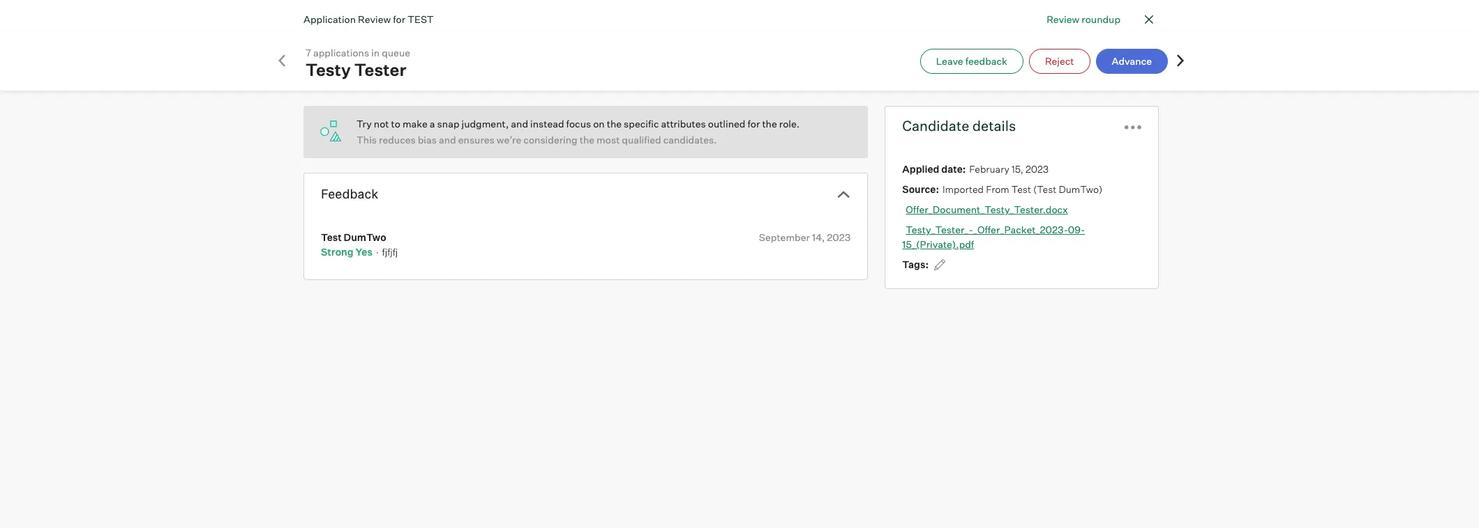 Task type: locate. For each thing, give the bounding box(es) containing it.
0 horizontal spatial 2023
[[827, 232, 851, 244]]

0 horizontal spatial for
[[393, 13, 405, 25]]

for
[[393, 13, 405, 25], [748, 118, 760, 130]]

2 horizontal spatial the
[[762, 118, 777, 130]]

bias
[[418, 134, 437, 146]]

feedback
[[965, 55, 1007, 67]]

leave feedback button
[[920, 48, 1024, 74]]

0 horizontal spatial test
[[321, 232, 342, 244]]

and up we're
[[511, 118, 528, 130]]

test
[[408, 13, 434, 25]]

snap
[[437, 118, 459, 130]]

1 vertical spatial and
[[439, 134, 456, 146]]

1 horizontal spatial the
[[607, 118, 622, 130]]

testy tester link
[[306, 59, 416, 80]]

test up 'strong'
[[321, 232, 342, 244]]

to
[[391, 118, 400, 130]]

for left "test"
[[393, 13, 405, 25]]

make
[[403, 118, 428, 130]]

applications
[[313, 46, 369, 58]]

7
[[306, 46, 311, 58]]

0 vertical spatial 2023
[[1026, 163, 1049, 175]]

fjfjfj
[[382, 246, 398, 258]]

2023 right the 14,
[[827, 232, 851, 244]]

testy_tester_-_offer_packet_2023-09- 15_(private).pdf link
[[902, 224, 1085, 250]]

applied date: february 15, 2023
[[902, 163, 1049, 175]]

tester
[[354, 59, 406, 80]]

and
[[511, 118, 528, 130], [439, 134, 456, 146]]

review
[[1047, 13, 1080, 25], [358, 13, 391, 25]]

specific
[[624, 118, 659, 130]]

leave feedback
[[936, 55, 1007, 67]]

2023
[[1026, 163, 1049, 175], [827, 232, 851, 244]]

judgment,
[[462, 118, 509, 130]]

offer_document_testy_tester.docx link
[[906, 204, 1068, 216]]

0 vertical spatial for
[[393, 13, 405, 25]]

reduces
[[379, 134, 416, 146]]

the left role.
[[762, 118, 777, 130]]

advance
[[1112, 55, 1152, 67]]

the
[[607, 118, 622, 130], [762, 118, 777, 130], [580, 134, 595, 146]]

15,
[[1012, 163, 1023, 175]]

most
[[597, 134, 620, 146]]

review up in
[[358, 13, 391, 25]]

for right outlined
[[748, 118, 760, 130]]

close image
[[1141, 11, 1158, 28]]

09-
[[1068, 224, 1085, 236]]

test inside test dumtwo strong yes · fjfjfj
[[321, 232, 342, 244]]

instead
[[530, 118, 564, 130]]

review left roundup
[[1047, 13, 1080, 25]]

add a candidate tag image
[[934, 260, 945, 271]]

imported
[[943, 184, 984, 195]]

0 horizontal spatial review
[[358, 13, 391, 25]]

0 horizontal spatial and
[[439, 134, 456, 146]]

september 14, 2023
[[759, 232, 851, 244]]

try not to make a snap judgment, and instead focus on the specific attributes outlined for the role. this reduces bias and ensures we're considering the most qualified candidates.
[[357, 118, 800, 146]]

test
[[1012, 184, 1031, 195], [321, 232, 342, 244]]

1 horizontal spatial for
[[748, 118, 760, 130]]

advance button
[[1096, 48, 1168, 74]]

1 horizontal spatial and
[[511, 118, 528, 130]]

testy_tester_-
[[906, 224, 973, 236]]

the down focus
[[580, 134, 595, 146]]

source:
[[902, 184, 939, 195]]

test down 15, at right
[[1012, 184, 1031, 195]]

this
[[357, 134, 377, 146]]

offer_document_testy_tester.docx
[[906, 204, 1068, 216]]

reject button
[[1029, 48, 1090, 74]]

next image
[[1174, 53, 1188, 67]]

1 vertical spatial 2023
[[827, 232, 851, 244]]

1 horizontal spatial review
[[1047, 13, 1080, 25]]

on
[[593, 118, 605, 130]]

the right on
[[607, 118, 622, 130]]

we're
[[497, 134, 521, 146]]

·
[[376, 246, 379, 258]]

testy
[[306, 59, 351, 80]]

dumtwo)
[[1059, 184, 1103, 195]]

qualified
[[622, 134, 661, 146]]

1 vertical spatial test
[[321, 232, 342, 244]]

0 horizontal spatial the
[[580, 134, 595, 146]]

2023 right 15, at right
[[1026, 163, 1049, 175]]

0 vertical spatial test
[[1012, 184, 1031, 195]]

and down "snap"
[[439, 134, 456, 146]]

reject
[[1045, 55, 1074, 67]]

1 vertical spatial for
[[748, 118, 760, 130]]



Task type: vqa. For each thing, say whether or not it's contained in the screenshot.
the topmost Submitted
no



Task type: describe. For each thing, give the bounding box(es) containing it.
0 vertical spatial and
[[511, 118, 528, 130]]

attributes
[[661, 118, 706, 130]]

date:
[[941, 163, 966, 175]]

1 horizontal spatial 2023
[[1026, 163, 1049, 175]]

candidates.
[[663, 134, 717, 146]]

candidate details
[[902, 117, 1016, 135]]

1 horizontal spatial test
[[1012, 184, 1031, 195]]

outlined
[[708, 118, 745, 130]]

details
[[972, 117, 1016, 135]]

role.
[[779, 118, 800, 130]]

dumtwo
[[344, 232, 386, 244]]

2 review from the left
[[358, 13, 391, 25]]

candidate actions image
[[1125, 126, 1141, 130]]

1 review from the left
[[1047, 13, 1080, 25]]

yes
[[356, 246, 373, 258]]

test dumtwo strong yes · fjfjfj
[[321, 232, 398, 258]]

15_(private).pdf
[[902, 239, 974, 250]]

leave
[[936, 55, 963, 67]]

feedback
[[321, 186, 378, 202]]

from
[[986, 184, 1009, 195]]

september
[[759, 232, 810, 244]]

_offer_packet_2023-
[[973, 224, 1068, 236]]

source: imported from test (test dumtwo)
[[902, 184, 1103, 195]]

application
[[304, 13, 356, 25]]

roundup
[[1082, 13, 1121, 25]]

next element
[[1174, 53, 1188, 69]]

candidate
[[902, 117, 969, 135]]

considering
[[524, 134, 578, 146]]

(test
[[1033, 184, 1057, 195]]

review roundup link
[[1047, 12, 1121, 27]]

previous element
[[275, 53, 289, 69]]

tags:
[[902, 259, 929, 271]]

14,
[[812, 232, 825, 244]]

in
[[371, 46, 380, 58]]

applied
[[902, 163, 939, 175]]

7 applications in queue testy tester
[[306, 46, 410, 80]]

february
[[969, 163, 1010, 175]]

application review for test
[[304, 13, 434, 25]]

queue
[[382, 46, 410, 58]]

try
[[357, 118, 372, 130]]

focus
[[566, 118, 591, 130]]

candidate actions element
[[1125, 114, 1141, 138]]

ensures
[[458, 134, 495, 146]]

testy_tester_-_offer_packet_2023-09- 15_(private).pdf
[[902, 224, 1085, 250]]

a
[[430, 118, 435, 130]]

review roundup
[[1047, 13, 1121, 25]]

strong
[[321, 246, 354, 258]]

not
[[374, 118, 389, 130]]

for inside try not to make a snap judgment, and instead focus on the specific attributes outlined for the role. this reduces bias and ensures we're considering the most qualified candidates.
[[748, 118, 760, 130]]



